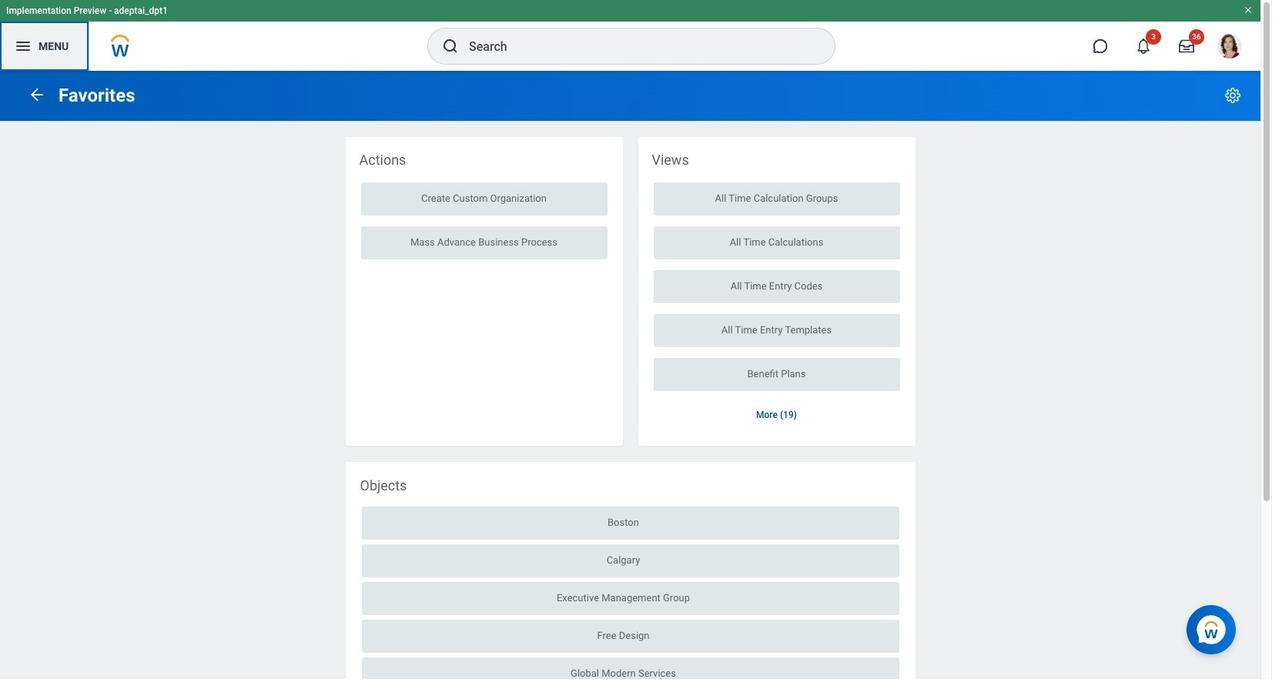 Task type: describe. For each thing, give the bounding box(es) containing it.
notifications large image
[[1136, 39, 1152, 54]]

search image
[[441, 37, 460, 55]]

profile logan mcneil image
[[1218, 34, 1243, 62]]

items selected list
[[360, 507, 901, 680]]

justify image
[[14, 37, 32, 55]]

previous page image
[[28, 85, 46, 104]]

close environment banner image
[[1244, 5, 1253, 15]]



Task type: locate. For each thing, give the bounding box(es) containing it.
configure image
[[1224, 86, 1243, 105]]

Search Workday  search field
[[469, 29, 804, 63]]

inbox large image
[[1180, 39, 1195, 54]]

banner
[[0, 0, 1261, 71]]

main content
[[0, 71, 1261, 680]]



Task type: vqa. For each thing, say whether or not it's contained in the screenshot.
items selected list
yes



